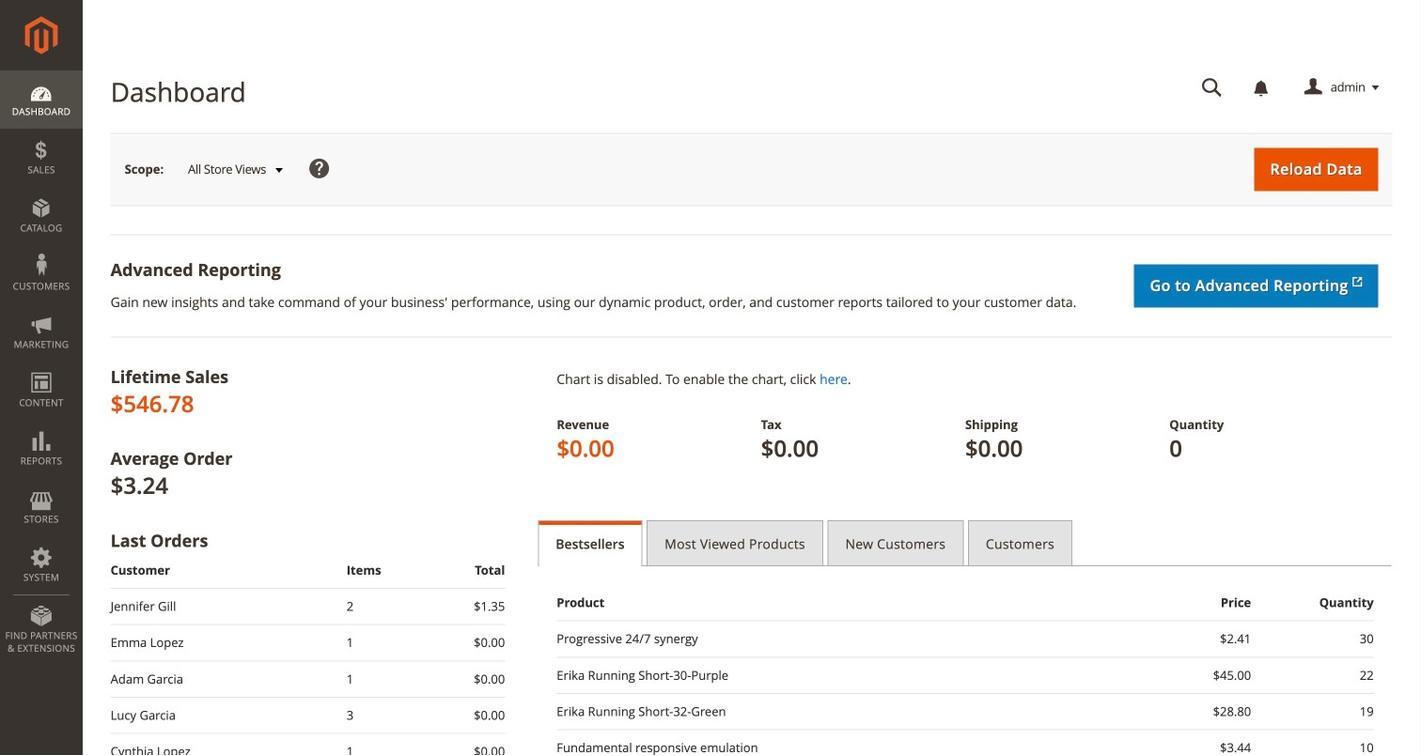 Task type: locate. For each thing, give the bounding box(es) containing it.
None text field
[[1189, 71, 1236, 104]]

tab list
[[538, 521, 1392, 567]]

menu bar
[[0, 70, 83, 665]]

magento admin panel image
[[25, 16, 58, 55]]



